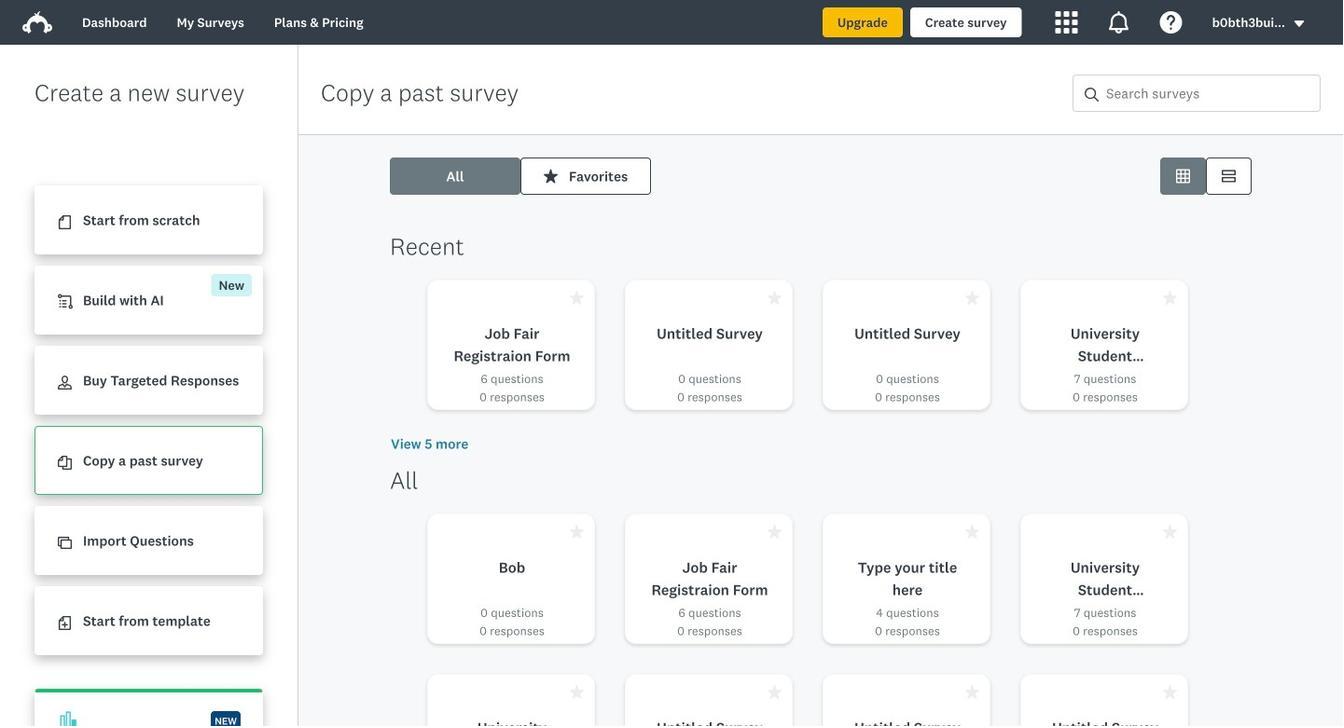Task type: vqa. For each thing, say whether or not it's contained in the screenshot.
Software and App Customer Feedback with NPS® Image Lock IMAGE
no



Task type: describe. For each thing, give the bounding box(es) containing it.
clone image
[[58, 537, 72, 550]]

search image
[[1085, 88, 1099, 102]]

user image
[[58, 376, 72, 390]]

1 brand logo image from the top
[[22, 7, 52, 37]]

document image
[[58, 216, 72, 230]]



Task type: locate. For each thing, give the bounding box(es) containing it.
Search surveys field
[[1099, 76, 1320, 111]]

textboxmultiple image
[[1222, 169, 1236, 183]]

products icon image
[[1055, 11, 1078, 34], [1055, 11, 1078, 34]]

help icon image
[[1160, 11, 1182, 34]]

documentclone image
[[58, 456, 72, 470]]

documentplus image
[[58, 617, 72, 631]]

starfilled image
[[544, 169, 558, 183], [1163, 291, 1177, 305], [570, 525, 584, 539], [965, 525, 979, 539], [1163, 525, 1177, 539], [570, 686, 584, 700], [768, 686, 782, 700], [965, 686, 979, 700]]

notification center icon image
[[1108, 11, 1130, 34]]

2 brand logo image from the top
[[22, 11, 52, 34]]

brand logo image
[[22, 7, 52, 37], [22, 11, 52, 34]]

grid image
[[1176, 169, 1190, 183]]

starfilled image
[[570, 291, 584, 305], [768, 291, 782, 305], [965, 291, 979, 305], [768, 525, 782, 539], [1163, 686, 1177, 700]]

dropdown arrow icon image
[[1293, 17, 1306, 30], [1294, 20, 1304, 27]]



